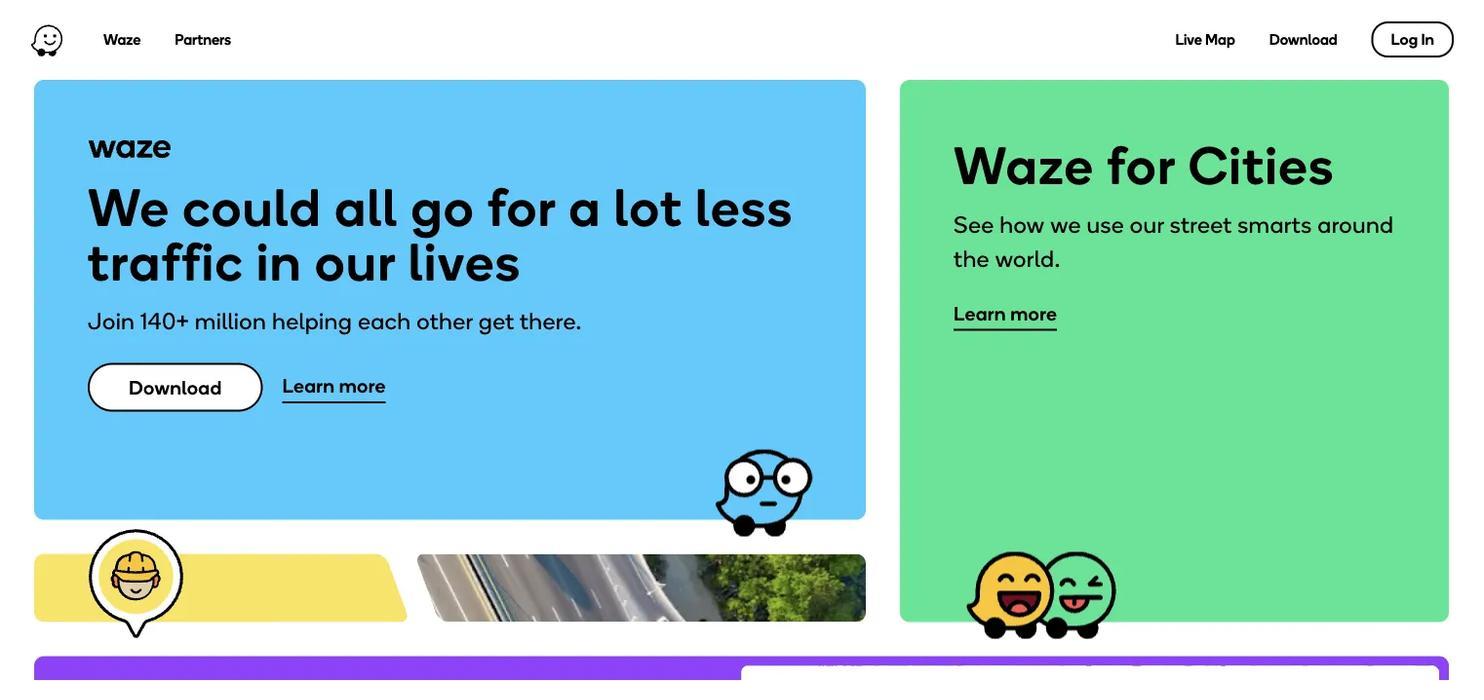 Task type: locate. For each thing, give the bounding box(es) containing it.
1 horizontal spatial download
[[1270, 31, 1338, 49]]

other
[[417, 307, 473, 336]]

0 horizontal spatial learn more link
[[282, 374, 386, 402]]

join
[[88, 307, 135, 336]]

log in
[[1391, 30, 1435, 49]]

world.
[[995, 245, 1061, 273]]

download inside "link"
[[129, 376, 222, 399]]

learn
[[954, 302, 1006, 325], [282, 375, 335, 398]]

in
[[257, 231, 302, 294]]

1 horizontal spatial more
[[1011, 302, 1057, 325]]

live map
[[1176, 31, 1236, 49]]

more for the bottommost learn more link
[[339, 375, 386, 398]]

0 horizontal spatial more
[[339, 375, 386, 398]]

more for the rightmost learn more link
[[1011, 302, 1057, 325]]

cities
[[1189, 134, 1335, 198]]

download down 140+
[[129, 376, 222, 399]]

get
[[479, 307, 515, 336]]

for up use
[[1107, 134, 1176, 198]]

more
[[1011, 302, 1057, 325], [339, 375, 386, 398]]

go
[[411, 175, 475, 239]]

could
[[183, 175, 322, 239]]

a
[[569, 175, 602, 239]]

learn more
[[954, 302, 1057, 325], [282, 375, 386, 398]]

1 vertical spatial waze
[[954, 134, 1095, 198]]

1 vertical spatial download link
[[88, 363, 263, 412]]

learn more down join 140+ million helping each other get there.
[[282, 375, 386, 398]]

each
[[358, 307, 411, 336]]

learn down helping
[[282, 375, 335, 398]]

learn more down world.
[[954, 302, 1057, 325]]

log in link
[[1372, 22, 1454, 58]]

learn more link
[[954, 301, 1057, 329], [282, 374, 386, 402]]

for left a
[[488, 175, 557, 239]]

0 vertical spatial download
[[1270, 31, 1338, 49]]

partners link
[[175, 31, 231, 49]]

0 horizontal spatial learn
[[282, 375, 335, 398]]

download link right map
[[1270, 31, 1338, 49]]

for
[[1107, 134, 1176, 198], [488, 175, 557, 239]]

1 vertical spatial learn
[[282, 375, 335, 398]]

140+
[[141, 307, 189, 336]]

1 vertical spatial learn more
[[282, 375, 386, 398]]

0 horizontal spatial learn more
[[282, 375, 386, 398]]

download link down 140+
[[88, 363, 263, 412]]

our up join 140+ million helping each other get there.
[[315, 231, 396, 294]]

our right use
[[1130, 211, 1164, 239]]

0 vertical spatial learn more link
[[954, 301, 1057, 329]]

0 horizontal spatial for
[[488, 175, 557, 239]]

learn down 'the'
[[954, 302, 1006, 325]]

we
[[88, 175, 170, 239]]

0 vertical spatial waze
[[103, 31, 141, 49]]

0 vertical spatial learn
[[954, 302, 1006, 325]]

less
[[696, 175, 794, 239]]

download for the download "link" to the right
[[1270, 31, 1338, 49]]

1 vertical spatial download
[[129, 376, 222, 399]]

0 vertical spatial download link
[[1270, 31, 1338, 49]]

more down world.
[[1011, 302, 1057, 325]]

smarts
[[1238, 211, 1312, 239]]

learn more link down world.
[[954, 301, 1057, 329]]

1 vertical spatial more
[[339, 375, 386, 398]]

waze right the home image
[[103, 31, 141, 49]]

waze up the 'how'
[[954, 134, 1095, 198]]

0 vertical spatial more
[[1011, 302, 1057, 325]]

1 horizontal spatial learn
[[954, 302, 1006, 325]]

we
[[1051, 211, 1081, 239]]

learn for the rightmost learn more link
[[954, 302, 1006, 325]]

log
[[1391, 30, 1418, 49]]

waze for waze "link"
[[103, 31, 141, 49]]

0 horizontal spatial download
[[129, 376, 222, 399]]

million
[[195, 307, 266, 336]]

1 horizontal spatial download link
[[1270, 31, 1338, 49]]

more down each
[[339, 375, 386, 398]]

1 horizontal spatial waze
[[954, 134, 1095, 198]]

0 horizontal spatial download link
[[88, 363, 263, 412]]

join 140+ million helping each other get there.
[[88, 307, 582, 336]]

1 horizontal spatial learn more
[[954, 302, 1057, 325]]

0 horizontal spatial waze
[[103, 31, 141, 49]]

all
[[335, 175, 399, 239]]

download link
[[1270, 31, 1338, 49], [88, 363, 263, 412]]

learn more link down join 140+ million helping each other get there.
[[282, 374, 386, 402]]

download
[[1270, 31, 1338, 49], [129, 376, 222, 399]]

download right map
[[1270, 31, 1338, 49]]

1 horizontal spatial our
[[1130, 211, 1164, 239]]

0 horizontal spatial our
[[315, 231, 396, 294]]

our
[[1130, 211, 1164, 239], [315, 231, 396, 294]]

waze
[[103, 31, 141, 49], [954, 134, 1095, 198]]



Task type: describe. For each thing, give the bounding box(es) containing it.
live map link
[[1176, 31, 1236, 49]]

1 horizontal spatial learn more link
[[954, 301, 1057, 329]]

we could all go for a lot less traffic in our lives
[[88, 175, 794, 294]]

waze link
[[103, 31, 141, 49]]

1 vertical spatial learn more link
[[282, 374, 386, 402]]

there.
[[520, 307, 582, 336]]

0 vertical spatial learn more
[[954, 302, 1057, 325]]

the
[[954, 245, 990, 273]]

waze for waze for cities
[[954, 134, 1095, 198]]

home image
[[29, 24, 64, 57]]

how
[[1000, 211, 1045, 239]]

map
[[1205, 31, 1236, 49]]

waze for cities
[[954, 134, 1335, 198]]

lives
[[409, 231, 522, 294]]

1 horizontal spatial for
[[1107, 134, 1176, 198]]

learn for the bottommost learn more link
[[282, 375, 335, 398]]

use
[[1087, 211, 1125, 239]]

live
[[1176, 31, 1202, 49]]

for inside we could all go for a lot less traffic in our lives
[[488, 175, 557, 239]]

lot
[[614, 175, 683, 239]]

in
[[1421, 30, 1435, 49]]

traffic
[[88, 231, 244, 294]]

our inside we could all go for a lot less traffic in our lives
[[315, 231, 396, 294]]

helping
[[272, 307, 352, 336]]

partners
[[175, 31, 231, 49]]

around
[[1318, 211, 1394, 239]]

see how we use our street smarts around the world.
[[954, 211, 1394, 273]]

download for the bottom the download "link"
[[129, 376, 222, 399]]

our inside see how we use our street smarts around the world.
[[1130, 211, 1164, 239]]

street
[[1170, 211, 1232, 239]]

see
[[954, 211, 994, 239]]



Task type: vqa. For each thing, say whether or not it's contained in the screenshot.
leftmost Download
yes



